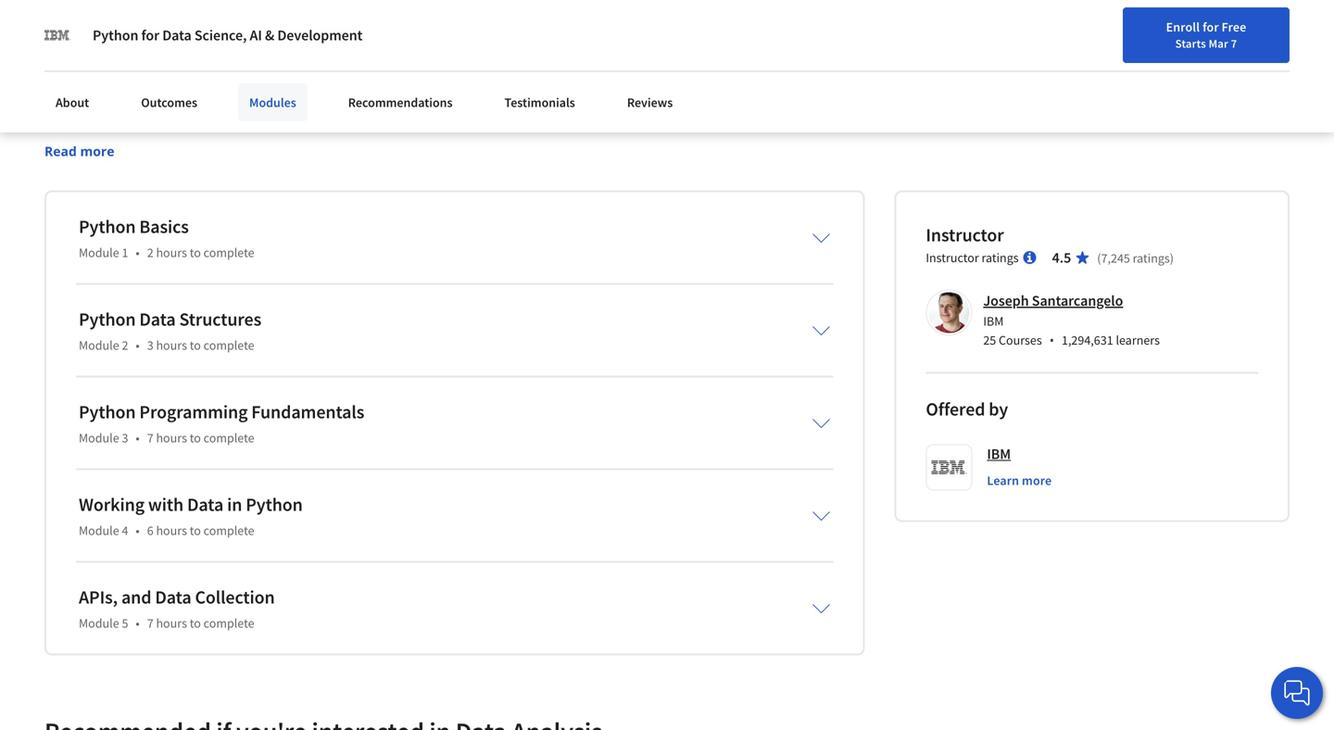 Task type: locate. For each thing, give the bounding box(es) containing it.
python
[[93, 26, 138, 44], [199, 73, 242, 90], [642, 73, 685, 90], [81, 111, 123, 129], [79, 215, 136, 238], [79, 307, 136, 331], [79, 400, 136, 423], [246, 493, 303, 516]]

in inside working with data in python module 4 • 6 hours to complete
[[227, 493, 242, 516]]

course inside "kickstart your learning of python with this beginner-friendly self-paced course taught by an expert. python is one of the most popular languages in the programming and data science world and demand for individuals who have the ability to apply python has never been higher."
[[473, 73, 514, 90]]

1 horizontal spatial more
[[1022, 472, 1052, 489]]

to down programming
[[190, 429, 201, 446]]

4 module from the top
[[79, 522, 119, 539]]

• inside python data structures module 2 • 3 hours to complete
[[136, 337, 140, 353]]

one
[[701, 73, 724, 90]]

1 horizontal spatial with
[[245, 73, 271, 90]]

this inside "kickstart your learning of python with this beginner-friendly self-paced course taught by an expert. python is one of the most popular languages in the programming and data science world and demand for individuals who have the ability to apply python has never been higher."
[[275, 73, 297, 90]]

to right ability
[[755, 92, 767, 110]]

0 horizontal spatial 3
[[122, 429, 128, 446]]

0 vertical spatial 5
[[154, 16, 168, 49]]

complete up collection
[[204, 522, 254, 539]]

to inside "kickstart your learning of python with this beginner-friendly self-paced course taught by an expert. python is one of the most popular languages in the programming and data science world and demand for individuals who have the ability to apply python has never been higher."
[[755, 92, 767, 110]]

0 vertical spatial in
[[274, 16, 295, 49]]

1 vertical spatial more
[[1022, 472, 1052, 489]]

read more button
[[44, 141, 114, 161]]

to
[[755, 92, 767, 110], [190, 244, 201, 261], [190, 337, 201, 353], [190, 429, 201, 446], [190, 522, 201, 539], [190, 615, 201, 631]]

module inside python data structures module 2 • 3 hours to complete
[[79, 337, 119, 353]]

instructor for instructor
[[926, 223, 1004, 246]]

ibm up '25'
[[984, 313, 1004, 329]]

complete inside working with data in python module 4 • 6 hours to complete
[[204, 522, 254, 539]]

with up programming
[[245, 73, 271, 90]]

complete
[[204, 244, 254, 261], [204, 337, 254, 353], [204, 429, 254, 446], [204, 522, 254, 539], [204, 615, 254, 631]]

for for data
[[141, 26, 159, 44]]

kickstart
[[44, 73, 97, 90]]

None search field
[[264, 12, 570, 49]]

an
[[578, 73, 593, 90]]

python for data science, ai & development
[[93, 26, 363, 44]]

testimonials link
[[494, 83, 587, 121]]

1 vertical spatial 2
[[122, 337, 128, 353]]

instructor up the joseph santarcangelo image at the right of page
[[926, 249, 979, 266]]

1 horizontal spatial course
[[473, 73, 514, 90]]

1 vertical spatial by
[[989, 397, 1009, 421]]

course up demand
[[473, 73, 514, 90]]

0 vertical spatial with
[[245, 73, 271, 90]]

0 horizontal spatial in
[[194, 92, 205, 110]]

ratings right 7,245
[[1133, 250, 1170, 266]]

the down is
[[692, 92, 712, 110]]

for up mar
[[1203, 19, 1219, 35]]

hours inside python basics module 1 • 2 hours to complete
[[156, 244, 187, 261]]

1 horizontal spatial 2
[[147, 244, 154, 261]]

0 vertical spatial by
[[560, 73, 574, 90]]

5 inside apis, and data collection module 5 • 7 hours to complete
[[122, 615, 128, 631]]

about
[[56, 94, 89, 111]]

more inside ibm learn more
[[1022, 472, 1052, 489]]

more inside button
[[80, 142, 114, 160]]

2 of from the left
[[728, 73, 740, 90]]

to down collection
[[190, 615, 201, 631]]

your
[[100, 73, 128, 90]]

ibm inside the joseph santarcangelo ibm 25 courses • 1,294,631 learners
[[984, 313, 1004, 329]]

to right 6 on the left of the page
[[190, 522, 201, 539]]

hours
[[156, 244, 187, 261], [156, 337, 187, 353], [156, 429, 187, 446], [156, 522, 187, 539], [156, 615, 187, 631]]

for inside "kickstart your learning of python with this beginner-friendly self-paced course taught by an expert. python is one of the most popular languages in the programming and data science world and demand for individuals who have the ability to apply python has never been higher."
[[541, 92, 559, 110]]

for inside enroll for free starts mar 7
[[1203, 19, 1219, 35]]

ibm up learn
[[987, 445, 1011, 463]]

joseph santarcangelo image
[[929, 292, 970, 333]]

in
[[274, 16, 295, 49], [194, 92, 205, 110], [227, 493, 242, 516]]

0 vertical spatial 3
[[147, 337, 154, 353]]

data inside apis, and data collection module 5 • 7 hours to complete
[[155, 586, 191, 609]]

• inside python programming fundamentals module 3 • 7 hours to complete
[[136, 429, 140, 446]]

1 vertical spatial course
[[473, 73, 514, 90]]

1 horizontal spatial this
[[300, 16, 341, 49]]

2 vertical spatial 7
[[147, 615, 154, 631]]

ibm link
[[987, 444, 1011, 464]]

module inside working with data in python module 4 • 6 hours to complete
[[79, 522, 119, 539]]

working
[[79, 493, 145, 516]]

and right apis,
[[121, 586, 151, 609]]

0 vertical spatial this
[[300, 16, 341, 49]]

reviews link
[[616, 83, 684, 121]]

6
[[147, 522, 154, 539]]

for down the taught
[[541, 92, 559, 110]]

the up ability
[[743, 73, 763, 90]]

never
[[152, 111, 186, 129]]

1,294,631
[[1062, 332, 1114, 348]]

1 vertical spatial this
[[275, 73, 297, 90]]

to inside python data structures module 2 • 3 hours to complete
[[190, 337, 201, 353]]

7
[[1231, 36, 1238, 51], [147, 429, 154, 446], [147, 615, 154, 631]]

to right 1
[[190, 244, 201, 261]]

•
[[136, 244, 140, 261], [1050, 331, 1055, 349], [136, 337, 140, 353], [136, 429, 140, 446], [136, 522, 140, 539], [136, 615, 140, 631]]

2 complete from the top
[[204, 337, 254, 353]]

4 hours from the top
[[156, 522, 187, 539]]

0 horizontal spatial and
[[121, 586, 151, 609]]

0 vertical spatial instructor
[[926, 223, 1004, 246]]

3 up working
[[122, 429, 128, 446]]

1 vertical spatial instructor
[[926, 249, 979, 266]]

learners
[[1116, 332, 1160, 348]]

1 horizontal spatial and
[[318, 92, 342, 110]]

7 inside apis, and data collection module 5 • 7 hours to complete
[[147, 615, 154, 631]]

data left science, on the top left of the page
[[162, 26, 192, 44]]

outcomes link
[[130, 83, 209, 121]]

2 inside python data structures module 2 • 3 hours to complete
[[122, 337, 128, 353]]

1 module from the top
[[79, 244, 119, 261]]

course up friendly
[[346, 16, 420, 49]]

individuals
[[562, 92, 627, 110]]

1 vertical spatial with
[[148, 493, 184, 516]]

in right ai
[[274, 16, 295, 49]]

0 horizontal spatial 2
[[122, 337, 128, 353]]

ratings
[[982, 249, 1019, 266], [1133, 250, 1170, 266]]

for up learning
[[141, 26, 159, 44]]

2 horizontal spatial for
[[1203, 19, 1219, 35]]

0 horizontal spatial this
[[275, 73, 297, 90]]

1 vertical spatial 3
[[122, 429, 128, 446]]

(
[[1098, 250, 1102, 266]]

1 vertical spatial 7
[[147, 429, 154, 446]]

1 instructor from the top
[[926, 223, 1004, 246]]

complete inside python basics module 1 • 2 hours to complete
[[204, 244, 254, 261]]

0 vertical spatial 7
[[1231, 36, 1238, 51]]

modules
[[173, 16, 269, 49]]

to down structures
[[190, 337, 201, 353]]

who
[[630, 92, 656, 110]]

with up 6 on the left of the page
[[148, 493, 184, 516]]

chat with us image
[[1283, 678, 1312, 708]]

0 horizontal spatial 5
[[122, 615, 128, 631]]

and inside apis, and data collection module 5 • 7 hours to complete
[[121, 586, 151, 609]]

complete down collection
[[204, 615, 254, 631]]

2 instructor from the top
[[926, 249, 979, 266]]

&
[[265, 26, 275, 44]]

coursera image
[[22, 15, 140, 45]]

3 up programming
[[147, 337, 154, 353]]

hours inside python data structures module 2 • 3 hours to complete
[[156, 337, 187, 353]]

of up outcomes
[[184, 73, 196, 90]]

data left collection
[[155, 586, 191, 609]]

show notifications image
[[1123, 23, 1145, 45]]

data for with
[[187, 493, 224, 516]]

course
[[346, 16, 420, 49], [473, 73, 514, 90]]

1
[[122, 244, 128, 261]]

learning
[[131, 73, 180, 90]]

have
[[660, 92, 689, 110]]

read more
[[44, 142, 114, 160]]

0 horizontal spatial more
[[80, 142, 114, 160]]

5
[[154, 16, 168, 49], [122, 615, 128, 631]]

of up ability
[[728, 73, 740, 90]]

hours inside working with data in python module 4 • 6 hours to complete
[[156, 522, 187, 539]]

more
[[80, 142, 114, 160], [1022, 472, 1052, 489]]

with inside "kickstart your learning of python with this beginner-friendly self-paced course taught by an expert. python is one of the most popular languages in the programming and data science world and demand for individuals who have the ability to apply python has never been higher."
[[245, 73, 271, 90]]

hours inside python programming fundamentals module 3 • 7 hours to complete
[[156, 429, 187, 446]]

data down python programming fundamentals module 3 • 7 hours to complete
[[187, 493, 224, 516]]

1 of from the left
[[184, 73, 196, 90]]

beginner-
[[300, 73, 358, 90]]

more right learn
[[1022, 472, 1052, 489]]

0 vertical spatial more
[[80, 142, 114, 160]]

0 horizontal spatial by
[[560, 73, 574, 90]]

complete inside python programming fundamentals module 3 • 7 hours to complete
[[204, 429, 254, 446]]

and down beginner-
[[318, 92, 342, 110]]

0 vertical spatial ibm
[[984, 313, 1004, 329]]

0 horizontal spatial course
[[346, 16, 420, 49]]

• inside apis, and data collection module 5 • 7 hours to complete
[[136, 615, 140, 631]]

1 hours from the top
[[156, 244, 187, 261]]

by left an
[[560, 73, 574, 90]]

1 horizontal spatial the
[[692, 92, 712, 110]]

1 complete from the top
[[204, 244, 254, 261]]

0 horizontal spatial of
[[184, 73, 196, 90]]

more right read
[[80, 142, 114, 160]]

2
[[147, 244, 154, 261], [122, 337, 128, 353]]

with
[[245, 73, 271, 90], [148, 493, 184, 516]]

python inside python data structures module 2 • 3 hours to complete
[[79, 307, 136, 331]]

by right offered
[[989, 397, 1009, 421]]

recommendations link
[[337, 83, 464, 121]]

complete up structures
[[204, 244, 254, 261]]

0 vertical spatial course
[[346, 16, 420, 49]]

for
[[1203, 19, 1219, 35], [141, 26, 159, 44], [541, 92, 559, 110]]

1 horizontal spatial by
[[989, 397, 1009, 421]]

popular
[[79, 92, 126, 110]]

menu item
[[984, 19, 1103, 79]]

0 horizontal spatial with
[[148, 493, 184, 516]]

3 module from the top
[[79, 429, 119, 446]]

2 module from the top
[[79, 337, 119, 353]]

3 complete from the top
[[204, 429, 254, 446]]

4 complete from the top
[[204, 522, 254, 539]]

instructor for instructor ratings
[[926, 249, 979, 266]]

in down python programming fundamentals module 3 • 7 hours to complete
[[227, 493, 242, 516]]

5 hours from the top
[[156, 615, 187, 631]]

ai
[[250, 26, 262, 44]]

data left structures
[[139, 307, 176, 331]]

0 horizontal spatial for
[[141, 26, 159, 44]]

0 vertical spatial 2
[[147, 244, 154, 261]]

and down paced
[[461, 92, 484, 110]]

testimonials
[[505, 94, 575, 111]]

1 horizontal spatial 5
[[154, 16, 168, 49]]

the up been
[[209, 92, 229, 110]]

1 vertical spatial in
[[194, 92, 205, 110]]

this up programming
[[275, 73, 297, 90]]

ratings up joseph
[[982, 249, 1019, 266]]

1 vertical spatial 5
[[122, 615, 128, 631]]

5 module from the top
[[79, 615, 119, 631]]

complete down structures
[[204, 337, 254, 353]]

in up been
[[194, 92, 205, 110]]

apply
[[44, 111, 77, 129]]

outcomes
[[141, 94, 197, 111]]

module
[[79, 244, 119, 261], [79, 337, 119, 353], [79, 429, 119, 446], [79, 522, 119, 539], [79, 615, 119, 631]]

of
[[184, 73, 196, 90], [728, 73, 740, 90]]

1 horizontal spatial 3
[[147, 337, 154, 353]]

and
[[318, 92, 342, 110], [461, 92, 484, 110], [121, 586, 151, 609]]

python inside working with data in python module 4 • 6 hours to complete
[[246, 493, 303, 516]]

for for free
[[1203, 19, 1219, 35]]

5 complete from the top
[[204, 615, 254, 631]]

4
[[122, 522, 128, 539]]

2 vertical spatial in
[[227, 493, 242, 516]]

data inside working with data in python module 4 • 6 hours to complete
[[187, 493, 224, 516]]

this
[[300, 16, 341, 49], [275, 73, 297, 90]]

instructor up instructor ratings
[[926, 223, 1004, 246]]

3 hours from the top
[[156, 429, 187, 446]]

complete down programming
[[204, 429, 254, 446]]

1 horizontal spatial for
[[541, 92, 559, 110]]

1 horizontal spatial of
[[728, 73, 740, 90]]

1 vertical spatial ibm
[[987, 445, 1011, 463]]

by inside "kickstart your learning of python with this beginner-friendly self-paced course taught by an expert. python is one of the most popular languages in the programming and data science world and demand for individuals who have the ability to apply python has never been higher."
[[560, 73, 574, 90]]

2 horizontal spatial and
[[461, 92, 484, 110]]

2 hours from the top
[[156, 337, 187, 353]]

4.5
[[1053, 248, 1072, 267]]

this up beginner-
[[300, 16, 341, 49]]

ibm learn more
[[987, 445, 1052, 489]]

( 7,245 ratings )
[[1098, 250, 1174, 266]]

1 horizontal spatial in
[[227, 493, 242, 516]]

data
[[162, 26, 192, 44], [139, 307, 176, 331], [187, 493, 224, 516], [155, 586, 191, 609]]



Task type: vqa. For each thing, say whether or not it's contained in the screenshot.
admitted
no



Task type: describe. For each thing, give the bounding box(es) containing it.
learn
[[987, 472, 1020, 489]]

0 horizontal spatial ratings
[[982, 249, 1019, 266]]

python inside python basics module 1 • 2 hours to complete
[[79, 215, 136, 238]]

demand
[[487, 92, 538, 110]]

data for for
[[162, 26, 192, 44]]

25
[[984, 332, 997, 348]]

2 horizontal spatial the
[[743, 73, 763, 90]]

to inside apis, and data collection module 5 • 7 hours to complete
[[190, 615, 201, 631]]

to inside python programming fundamentals module 3 • 7 hours to complete
[[190, 429, 201, 446]]

python inside python programming fundamentals module 3 • 7 hours to complete
[[79, 400, 136, 423]]

structures
[[179, 307, 261, 331]]

science,
[[195, 26, 247, 44]]

kickstart your learning of python with this beginner-friendly self-paced course taught by an expert. python is one of the most popular languages in the programming and data science world and demand for individuals who have the ability to apply python has never been higher.
[[44, 73, 770, 129]]

paced
[[433, 73, 470, 90]]

7 inside enroll for free starts mar 7
[[1231, 36, 1238, 51]]

2 inside python basics module 1 • 2 hours to complete
[[147, 244, 154, 261]]

santarcangelo
[[1032, 291, 1124, 310]]

learn more button
[[987, 471, 1052, 490]]

enroll
[[1167, 19, 1200, 35]]

to inside python basics module 1 • 2 hours to complete
[[190, 244, 201, 261]]

ibm image
[[44, 22, 70, 48]]

• inside python basics module 1 • 2 hours to complete
[[136, 244, 140, 261]]

science
[[375, 92, 420, 110]]

recommendations
[[348, 94, 453, 111]]

read
[[44, 142, 77, 160]]

programming
[[139, 400, 248, 423]]

module inside apis, and data collection module 5 • 7 hours to complete
[[79, 615, 119, 631]]

data inside python data structures module 2 • 3 hours to complete
[[139, 307, 176, 331]]

1 horizontal spatial ratings
[[1133, 250, 1170, 266]]

to inside working with data in python module 4 • 6 hours to complete
[[190, 522, 201, 539]]

been
[[189, 111, 220, 129]]

courses
[[999, 332, 1042, 348]]

most
[[44, 92, 75, 110]]

reviews
[[627, 94, 673, 111]]

ibm inside ibm learn more
[[987, 445, 1011, 463]]

basics
[[139, 215, 189, 238]]

python basics module 1 • 2 hours to complete
[[79, 215, 254, 261]]

python programming fundamentals module 3 • 7 hours to complete
[[79, 400, 364, 446]]

ability
[[715, 92, 751, 110]]

2 horizontal spatial in
[[274, 16, 295, 49]]

data for and
[[155, 586, 191, 609]]

in inside "kickstart your learning of python with this beginner-friendly self-paced course taught by an expert. python is one of the most popular languages in the programming and data science world and demand for individuals who have the ability to apply python has never been higher."
[[194, 92, 205, 110]]

3 inside python data structures module 2 • 3 hours to complete
[[147, 337, 154, 353]]

starts
[[1176, 36, 1207, 51]]

module inside python basics module 1 • 2 hours to complete
[[79, 244, 119, 261]]

there are 5 modules in this course
[[44, 16, 420, 49]]

• inside working with data in python module 4 • 6 hours to complete
[[136, 522, 140, 539]]

3 inside python programming fundamentals module 3 • 7 hours to complete
[[122, 429, 128, 446]]

complete inside python data structures module 2 • 3 hours to complete
[[204, 337, 254, 353]]

complete inside apis, and data collection module 5 • 7 hours to complete
[[204, 615, 254, 631]]

higher.
[[223, 111, 265, 129]]

module inside python programming fundamentals module 3 • 7 hours to complete
[[79, 429, 119, 446]]

joseph santarcangelo link
[[984, 291, 1124, 310]]

working with data in python module 4 • 6 hours to complete
[[79, 493, 303, 539]]

joseph santarcangelo ibm 25 courses • 1,294,631 learners
[[984, 291, 1160, 349]]

free
[[1222, 19, 1247, 35]]

)
[[1170, 250, 1174, 266]]

joseph
[[984, 291, 1029, 310]]

collection
[[195, 586, 275, 609]]

world
[[423, 92, 458, 110]]

development
[[277, 26, 363, 44]]

are
[[113, 16, 149, 49]]

fundamentals
[[251, 400, 364, 423]]

enroll for free starts mar 7
[[1167, 19, 1247, 51]]

offered by
[[926, 397, 1009, 421]]

hours inside apis, and data collection module 5 • 7 hours to complete
[[156, 615, 187, 631]]

self-
[[408, 73, 433, 90]]

apis, and data collection module 5 • 7 hours to complete
[[79, 586, 275, 631]]

data
[[345, 92, 372, 110]]

friendly
[[358, 73, 404, 90]]

modules link
[[238, 83, 307, 121]]

is
[[688, 73, 698, 90]]

offered
[[926, 397, 986, 421]]

taught
[[517, 73, 557, 90]]

modules
[[249, 94, 296, 111]]

7 inside python programming fundamentals module 3 • 7 hours to complete
[[147, 429, 154, 446]]

expert.
[[596, 73, 639, 90]]

python data structures module 2 • 3 hours to complete
[[79, 307, 261, 353]]

• inside the joseph santarcangelo ibm 25 courses • 1,294,631 learners
[[1050, 331, 1055, 349]]

languages
[[129, 92, 191, 110]]

about link
[[44, 83, 100, 121]]

0 horizontal spatial the
[[209, 92, 229, 110]]

has
[[127, 111, 148, 129]]

7,245
[[1102, 250, 1131, 266]]

with inside working with data in python module 4 • 6 hours to complete
[[148, 493, 184, 516]]

there
[[44, 16, 108, 49]]

mar
[[1209, 36, 1229, 51]]

apis,
[[79, 586, 118, 609]]

instructor ratings
[[926, 249, 1019, 266]]

programming
[[232, 92, 315, 110]]



